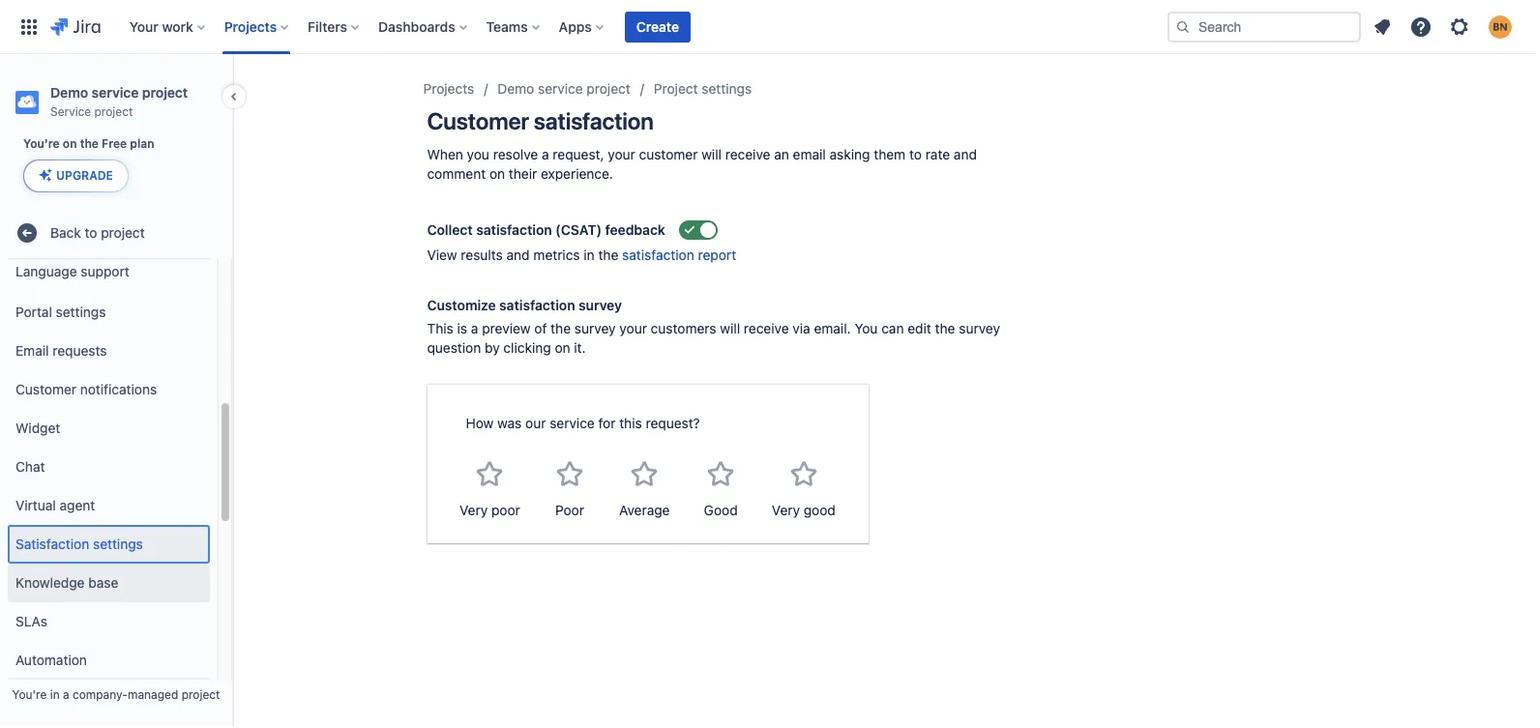 Task type: vqa. For each thing, say whether or not it's contained in the screenshot.
Search
no



Task type: describe. For each thing, give the bounding box(es) containing it.
of
[[534, 321, 547, 337]]

it.
[[574, 340, 586, 357]]

this
[[619, 416, 642, 432]]

demo service project
[[498, 80, 631, 97]]

customize
[[427, 297, 496, 314]]

upgrade button
[[24, 161, 128, 192]]

rate
[[926, 147, 950, 163]]

projects for projects dropdown button
[[224, 18, 277, 34]]

project for demo service project service project
[[142, 84, 188, 101]]

back to project
[[50, 224, 145, 241]]

results
[[461, 247, 503, 264]]

demo for demo service project service project
[[50, 84, 88, 101]]

demo for demo service project
[[498, 80, 534, 97]]

satisfaction
[[15, 536, 89, 552]]

you can edit the survey question by clicking on it.
[[427, 321, 1001, 357]]

base
[[88, 574, 118, 591]]

your work
[[129, 18, 193, 34]]

receive inside 'when you resolve a request, your customer will receive an email asking them to rate and comment on their experience.'
[[725, 147, 771, 163]]

the right of
[[551, 321, 571, 337]]

by
[[485, 340, 500, 357]]

rating icon image for good
[[706, 459, 737, 490]]

demo service project link
[[498, 77, 631, 101]]

survey up it.
[[575, 321, 616, 337]]

managed
[[128, 688, 178, 702]]

our
[[525, 416, 546, 432]]

request?
[[646, 416, 700, 432]]

0 horizontal spatial on
[[63, 136, 77, 151]]

rating icon image for very poor
[[475, 459, 506, 490]]

chat link
[[8, 448, 210, 487]]

you're for you're on the free plan
[[23, 136, 60, 151]]

edit
[[908, 321, 932, 337]]

projects button
[[218, 11, 296, 42]]

back
[[50, 224, 81, 241]]

on inside 'when you resolve a request, your customer will receive an email asking them to rate and comment on their experience.'
[[490, 166, 505, 182]]

service for demo service project
[[538, 80, 583, 97]]

widget
[[15, 420, 60, 436]]

satisfaction settings link
[[8, 526, 210, 564]]

portal settings
[[15, 304, 106, 320]]

projects link
[[423, 77, 474, 101]]

virtual agent link
[[8, 487, 210, 526]]

clicking
[[504, 340, 551, 357]]

portal settings link
[[8, 293, 210, 332]]

project for back to project
[[101, 224, 145, 241]]

very for very good
[[772, 503, 800, 519]]

filters
[[308, 18, 347, 34]]

automation
[[15, 652, 87, 668]]

a for the
[[471, 321, 478, 337]]

agent
[[60, 497, 95, 514]]

email.
[[814, 321, 851, 337]]

for
[[598, 416, 616, 432]]

rating icon image for poor
[[554, 459, 585, 490]]

group containing language support
[[8, 204, 210, 725]]

the down feedback
[[598, 247, 619, 264]]

is
[[457, 321, 467, 337]]

was
[[497, 416, 522, 432]]

an
[[774, 147, 789, 163]]

collect satisfaction (csat) feedback
[[427, 222, 666, 238]]

asking
[[830, 147, 870, 163]]

poor
[[492, 503, 520, 519]]

dashboards button
[[373, 11, 475, 42]]

resolve
[[493, 147, 538, 163]]

requests
[[53, 342, 107, 359]]

customer
[[639, 147, 698, 163]]

them
[[874, 147, 906, 163]]

project settings link
[[654, 77, 752, 101]]

average
[[619, 503, 670, 519]]

service left for
[[550, 416, 595, 432]]

portal
[[15, 304, 52, 320]]

will inside 'when you resolve a request, your customer will receive an email asking them to rate and comment on their experience.'
[[702, 147, 722, 163]]

knowledge base link
[[8, 564, 210, 603]]

teams
[[486, 18, 528, 34]]

email
[[793, 147, 826, 163]]

Search field
[[1168, 11, 1361, 42]]

satisfaction for customer satisfaction
[[534, 107, 654, 134]]

your
[[129, 18, 159, 34]]

you
[[855, 321, 878, 337]]

settings for satisfaction settings
[[93, 536, 143, 552]]

teams button
[[481, 11, 547, 42]]

0 vertical spatial in
[[584, 247, 595, 264]]

satisfaction down feedback
[[622, 247, 695, 264]]

knowledge
[[15, 574, 85, 591]]

survey inside you can edit the survey question by clicking on it.
[[959, 321, 1001, 337]]

company-
[[73, 688, 128, 702]]

satisfaction for customize satisfaction survey
[[499, 297, 575, 314]]

upgrade
[[56, 168, 113, 183]]

customize satisfaction survey
[[427, 297, 622, 314]]

search image
[[1176, 19, 1191, 34]]

service for demo service project service project
[[92, 84, 139, 101]]

their
[[509, 166, 537, 182]]

very for very poor
[[460, 503, 488, 519]]

plan
[[130, 136, 154, 151]]

primary element
[[12, 0, 1168, 54]]

slas
[[15, 613, 47, 630]]

customer for customer satisfaction
[[427, 107, 529, 134]]

1 vertical spatial will
[[720, 321, 740, 337]]

experience.
[[541, 166, 613, 182]]

rating icon image for very good
[[788, 459, 819, 490]]

the inside you can edit the survey question by clicking on it.
[[935, 321, 955, 337]]

customers
[[651, 321, 717, 337]]

customer notifications link
[[8, 371, 210, 409]]

survey up this is a preview of the survey your customers will receive via email.
[[579, 297, 622, 314]]

very poor
[[460, 503, 520, 519]]

settings for project settings
[[702, 80, 752, 97]]



Task type: locate. For each thing, give the bounding box(es) containing it.
very left poor
[[460, 503, 488, 519]]

1 vertical spatial you're
[[12, 688, 47, 702]]

1 horizontal spatial in
[[584, 247, 595, 264]]

and right rate
[[954, 147, 977, 163]]

help image
[[1410, 15, 1433, 38]]

language support link
[[8, 251, 210, 293]]

service up customer satisfaction
[[538, 80, 583, 97]]

will right customer
[[702, 147, 722, 163]]

survey right edit
[[959, 321, 1001, 337]]

group
[[8, 204, 210, 725]]

rating icon image
[[475, 459, 506, 490], [554, 459, 585, 490], [629, 459, 660, 490], [706, 459, 737, 490], [788, 459, 819, 490]]

1 horizontal spatial projects
[[423, 80, 474, 97]]

0 vertical spatial projects
[[224, 18, 277, 34]]

1 vertical spatial receive
[[744, 321, 789, 337]]

0 vertical spatial your
[[608, 147, 636, 163]]

this is a preview of the survey your customers will receive via email.
[[427, 321, 851, 337]]

satisfaction report link
[[622, 247, 737, 264]]

your inside 'when you resolve a request, your customer will receive an email asking them to rate and comment on their experience.'
[[608, 147, 636, 163]]

1 vertical spatial settings
[[56, 304, 106, 320]]

1 horizontal spatial customer
[[427, 107, 529, 134]]

create button
[[625, 11, 691, 42]]

on left 'their'
[[490, 166, 505, 182]]

1 vertical spatial on
[[490, 166, 505, 182]]

view
[[427, 247, 457, 264]]

0 vertical spatial will
[[702, 147, 722, 163]]

customer up widget
[[15, 381, 76, 397]]

projects inside dropdown button
[[224, 18, 277, 34]]

settings right project
[[702, 80, 752, 97]]

widget link
[[8, 409, 210, 448]]

0 vertical spatial you're
[[23, 136, 60, 151]]

in
[[584, 247, 595, 264], [50, 688, 60, 702]]

banner
[[0, 0, 1536, 54]]

metrics
[[534, 247, 580, 264]]

knowledge base
[[15, 574, 118, 591]]

you're
[[23, 136, 60, 151], [12, 688, 47, 702]]

email requests link
[[8, 332, 210, 371]]

to inside 'when you resolve a request, your customer will receive an email asking them to rate and comment on their experience.'
[[909, 147, 922, 163]]

0 vertical spatial receive
[[725, 147, 771, 163]]

0 horizontal spatial a
[[63, 688, 69, 702]]

2 very from the left
[[772, 503, 800, 519]]

1 horizontal spatial to
[[909, 147, 922, 163]]

2 horizontal spatial a
[[542, 147, 549, 163]]

receive left via
[[744, 321, 789, 337]]

banner containing your work
[[0, 0, 1536, 54]]

comment
[[427, 166, 486, 182]]

demo service project service project
[[50, 84, 188, 119]]

1 vertical spatial in
[[50, 688, 60, 702]]

poor
[[555, 503, 584, 519]]

project up language support link
[[101, 224, 145, 241]]

projects
[[224, 18, 277, 34], [423, 80, 474, 97]]

2 horizontal spatial on
[[555, 340, 570, 357]]

customer satisfaction
[[427, 107, 654, 134]]

2 rating icon image from the left
[[554, 459, 585, 490]]

1 horizontal spatial a
[[471, 321, 478, 337]]

you're for you're in a company-managed project
[[12, 688, 47, 702]]

projects right the work
[[224, 18, 277, 34]]

1 rating icon image from the left
[[475, 459, 506, 490]]

rating icon image up very poor
[[475, 459, 506, 490]]

customer
[[427, 107, 529, 134], [15, 381, 76, 397]]

settings for portal settings
[[56, 304, 106, 320]]

very left good
[[772, 503, 800, 519]]

jira image
[[50, 15, 100, 38], [50, 15, 100, 38]]

settings up requests
[[56, 304, 106, 320]]

on inside you can edit the survey question by clicking on it.
[[555, 340, 570, 357]]

1 vertical spatial and
[[507, 247, 530, 264]]

you're down service
[[23, 136, 60, 151]]

4 rating icon image from the left
[[706, 459, 737, 490]]

projects for projects link
[[423, 80, 474, 97]]

language support
[[15, 263, 129, 279]]

0 vertical spatial customer
[[427, 107, 529, 134]]

on left it.
[[555, 340, 570, 357]]

and inside 'when you resolve a request, your customer will receive an email asking them to rate and comment on their experience.'
[[954, 147, 977, 163]]

settings down "virtual agent" link
[[93, 536, 143, 552]]

to right 'back'
[[85, 224, 97, 241]]

report
[[698, 247, 737, 264]]

0 horizontal spatial demo
[[50, 84, 88, 101]]

rating icon image up good
[[706, 459, 737, 490]]

service
[[538, 80, 583, 97], [92, 84, 139, 101], [550, 416, 595, 432]]

back to project link
[[8, 214, 224, 253]]

project settings
[[654, 80, 752, 97]]

0 vertical spatial settings
[[702, 80, 752, 97]]

0 horizontal spatial customer
[[15, 381, 76, 397]]

satisfaction
[[534, 107, 654, 134], [476, 222, 552, 238], [622, 247, 695, 264], [499, 297, 575, 314]]

slas link
[[8, 603, 210, 642]]

customer up you
[[427, 107, 529, 134]]

via
[[793, 321, 811, 337]]

5 rating icon image from the left
[[788, 459, 819, 490]]

0 horizontal spatial in
[[50, 688, 60, 702]]

2 vertical spatial settings
[[93, 536, 143, 552]]

a right is
[[471, 321, 478, 337]]

a inside 'when you resolve a request, your customer will receive an email asking them to rate and comment on their experience.'
[[542, 147, 549, 163]]

you're on the free plan
[[23, 136, 154, 151]]

rating icon image up poor
[[554, 459, 585, 490]]

how was our service for this request?
[[466, 416, 700, 432]]

1 horizontal spatial and
[[954, 147, 977, 163]]

notifications image
[[1371, 15, 1394, 38]]

dashboards
[[378, 18, 455, 34]]

1 vertical spatial your
[[620, 321, 647, 337]]

create
[[637, 18, 679, 34]]

a for project
[[63, 688, 69, 702]]

satisfaction up of
[[499, 297, 575, 314]]

customer inside customer notifications link
[[15, 381, 76, 397]]

will
[[702, 147, 722, 163], [720, 321, 740, 337]]

virtual agent
[[15, 497, 95, 514]]

service up free
[[92, 84, 139, 101]]

receive left an
[[725, 147, 771, 163]]

this
[[427, 321, 454, 337]]

0 vertical spatial a
[[542, 147, 549, 163]]

good
[[804, 503, 836, 519]]

your left customers
[[620, 321, 647, 337]]

to
[[909, 147, 922, 163], [85, 224, 97, 241]]

the right edit
[[935, 321, 955, 337]]

filters button
[[302, 11, 367, 42]]

service inside demo service project service project
[[92, 84, 139, 101]]

and right results
[[507, 247, 530, 264]]

free
[[102, 136, 127, 151]]

0 horizontal spatial projects
[[224, 18, 277, 34]]

0 horizontal spatial and
[[507, 247, 530, 264]]

chat
[[15, 458, 45, 475]]

view results and metrics in the satisfaction report
[[427, 247, 737, 264]]

demo inside demo service project service project
[[50, 84, 88, 101]]

1 vertical spatial projects
[[423, 80, 474, 97]]

1 vertical spatial to
[[85, 224, 97, 241]]

on
[[63, 136, 77, 151], [490, 166, 505, 182], [555, 340, 570, 357]]

2 vertical spatial on
[[555, 340, 570, 357]]

1 horizontal spatial on
[[490, 166, 505, 182]]

you're in a company-managed project
[[12, 688, 220, 702]]

apps button
[[553, 11, 611, 42]]

0 horizontal spatial very
[[460, 503, 488, 519]]

the left free
[[80, 136, 99, 151]]

satisfaction up results
[[476, 222, 552, 238]]

0 horizontal spatial to
[[85, 224, 97, 241]]

rating icon image up very good
[[788, 459, 819, 490]]

projects up when
[[423, 80, 474, 97]]

how
[[466, 416, 494, 432]]

service
[[50, 104, 91, 119]]

virtual
[[15, 497, 56, 514]]

project inside demo service project link
[[587, 80, 631, 97]]

on down service
[[63, 136, 77, 151]]

satisfaction up "request,"
[[534, 107, 654, 134]]

2 vertical spatial a
[[63, 688, 69, 702]]

project right managed
[[182, 688, 220, 702]]

project for demo service project
[[587, 80, 631, 97]]

1 horizontal spatial demo
[[498, 80, 534, 97]]

will right customers
[[720, 321, 740, 337]]

demo up customer satisfaction
[[498, 80, 534, 97]]

when
[[427, 147, 463, 163]]

demo up service
[[50, 84, 88, 101]]

a left company-
[[63, 688, 69, 702]]

feedback
[[605, 222, 666, 238]]

(csat)
[[556, 222, 602, 238]]

in down automation
[[50, 688, 60, 702]]

preview
[[482, 321, 531, 337]]

project up free
[[94, 104, 133, 119]]

1 vertical spatial customer
[[15, 381, 76, 397]]

appswitcher icon image
[[17, 15, 41, 38]]

your profile and settings image
[[1489, 15, 1512, 38]]

automation link
[[8, 642, 210, 680]]

collect
[[427, 222, 473, 238]]

you
[[467, 147, 490, 163]]

in down (csat)
[[584, 247, 595, 264]]

can
[[882, 321, 904, 337]]

1 vertical spatial a
[[471, 321, 478, 337]]

customer notifications
[[15, 381, 157, 397]]

very
[[460, 503, 488, 519], [772, 503, 800, 519]]

project
[[587, 80, 631, 97], [142, 84, 188, 101], [94, 104, 133, 119], [101, 224, 145, 241], [182, 688, 220, 702]]

to left rate
[[909, 147, 922, 163]]

question
[[427, 340, 481, 357]]

satisfaction for collect satisfaction (csat) feedback
[[476, 222, 552, 238]]

0 vertical spatial on
[[63, 136, 77, 151]]

3 rating icon image from the left
[[629, 459, 660, 490]]

language
[[15, 263, 77, 279]]

a right resolve
[[542, 147, 549, 163]]

project up plan
[[142, 84, 188, 101]]

the
[[80, 136, 99, 151], [598, 247, 619, 264], [551, 321, 571, 337], [935, 321, 955, 337]]

rating icon image for average
[[629, 459, 660, 490]]

rating icon image up average
[[629, 459, 660, 490]]

satisfaction settings
[[15, 536, 143, 552]]

project down the primary element
[[587, 80, 631, 97]]

apps
[[559, 18, 592, 34]]

email requests
[[15, 342, 107, 359]]

0 vertical spatial and
[[954, 147, 977, 163]]

1 very from the left
[[460, 503, 488, 519]]

very good
[[772, 503, 836, 519]]

good
[[704, 503, 738, 519]]

0 vertical spatial to
[[909, 147, 922, 163]]

project
[[654, 80, 698, 97]]

1 horizontal spatial very
[[772, 503, 800, 519]]

project inside back to project link
[[101, 224, 145, 241]]

customer for customer notifications
[[15, 381, 76, 397]]

your right "request,"
[[608, 147, 636, 163]]

to inside back to project link
[[85, 224, 97, 241]]

settings image
[[1448, 15, 1472, 38]]

work
[[162, 18, 193, 34]]

you're down automation
[[12, 688, 47, 702]]

receive
[[725, 147, 771, 163], [744, 321, 789, 337]]

request,
[[553, 147, 604, 163]]



